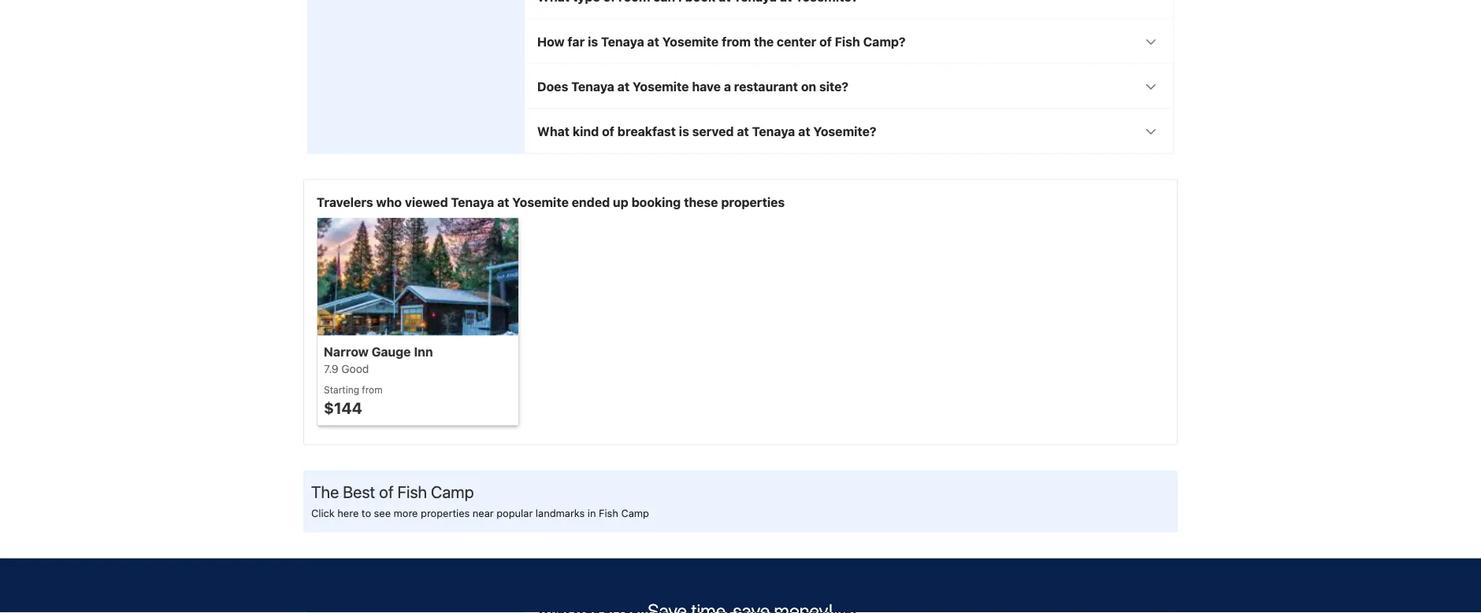 Task type: vqa. For each thing, say whether or not it's contained in the screenshot.
5 december 2023 option
no



Task type: locate. For each thing, give the bounding box(es) containing it.
0 horizontal spatial fish
[[398, 482, 427, 502]]

accordion control element
[[524, 0, 1174, 154]]

of right center
[[820, 34, 832, 49]]

far
[[568, 34, 585, 49]]

booking
[[632, 195, 681, 210]]

0 horizontal spatial from
[[362, 385, 383, 396]]

of right kind
[[602, 124, 615, 139]]

0 vertical spatial properties
[[721, 195, 785, 210]]

best
[[343, 482, 375, 502]]

1 horizontal spatial is
[[679, 124, 689, 139]]

1 vertical spatial from
[[362, 385, 383, 396]]

how far is tenaya at yosemite from the center of fish camp?
[[537, 34, 906, 49]]

how
[[537, 34, 565, 49]]

0 vertical spatial from
[[722, 34, 751, 49]]

2 vertical spatial yosemite
[[512, 195, 569, 210]]

1 horizontal spatial from
[[722, 34, 751, 49]]

1 vertical spatial of
[[602, 124, 615, 139]]

0 vertical spatial of
[[820, 34, 832, 49]]

at inside 'dropdown button'
[[647, 34, 660, 49]]

properties left near
[[421, 508, 470, 519]]

of
[[820, 34, 832, 49], [602, 124, 615, 139], [379, 482, 394, 502]]

what kind of breakfast is served at tenaya at yosemite? button
[[525, 109, 1173, 153]]

of up see
[[379, 482, 394, 502]]

of inside the best of fish camp click here to see more properties near popular landmarks in fish camp
[[379, 482, 394, 502]]

fish
[[835, 34, 860, 49], [398, 482, 427, 502], [599, 508, 619, 519]]

0 horizontal spatial of
[[379, 482, 394, 502]]

the best of fish camp click here to see more properties near popular landmarks in fish camp
[[311, 482, 649, 519]]

narrow gauge inn 7.9 good
[[324, 345, 433, 376]]

fish left camp?
[[835, 34, 860, 49]]

tenaya right far
[[601, 34, 644, 49]]

yosemite left have
[[633, 79, 689, 94]]

1 horizontal spatial of
[[602, 124, 615, 139]]

narrow
[[324, 345, 369, 359]]

2 horizontal spatial of
[[820, 34, 832, 49]]

how far is tenaya at yosemite from the center of fish camp? button
[[525, 19, 1173, 64]]

0 horizontal spatial properties
[[421, 508, 470, 519]]

1 horizontal spatial camp
[[621, 508, 649, 519]]

1 vertical spatial yosemite
[[633, 79, 689, 94]]

camp up near
[[431, 482, 474, 502]]

from inside starting from $144
[[362, 385, 383, 396]]

camp
[[431, 482, 474, 502], [621, 508, 649, 519]]

yosemite for ended
[[512, 195, 569, 210]]

0 vertical spatial fish
[[835, 34, 860, 49]]

0 vertical spatial camp
[[431, 482, 474, 502]]

from
[[722, 34, 751, 49], [362, 385, 383, 396]]

fish up more
[[398, 482, 427, 502]]

0 horizontal spatial is
[[588, 34, 598, 49]]

1 vertical spatial properties
[[421, 508, 470, 519]]

near
[[473, 508, 494, 519]]

yosemite up does tenaya at yosemite have a restaurant on site?
[[663, 34, 719, 49]]

at right "viewed"
[[497, 195, 509, 210]]

popular
[[497, 508, 533, 519]]

1 vertical spatial is
[[679, 124, 689, 139]]

properties inside the best of fish camp click here to see more properties near popular landmarks in fish camp
[[421, 508, 470, 519]]

is right far
[[588, 34, 598, 49]]

2 vertical spatial fish
[[599, 508, 619, 519]]

1 horizontal spatial properties
[[721, 195, 785, 210]]

2 horizontal spatial fish
[[835, 34, 860, 49]]

is left served
[[679, 124, 689, 139]]

1 horizontal spatial fish
[[599, 508, 619, 519]]

fish inside 'dropdown button'
[[835, 34, 860, 49]]

see
[[374, 508, 391, 519]]

yosemite
[[663, 34, 719, 49], [633, 79, 689, 94], [512, 195, 569, 210]]

gauge
[[372, 345, 411, 359]]

camp right in
[[621, 508, 649, 519]]

yosemite inside 'dropdown button'
[[663, 34, 719, 49]]

at
[[647, 34, 660, 49], [618, 79, 630, 94], [737, 124, 749, 139], [798, 124, 811, 139], [497, 195, 509, 210]]

properties for at
[[721, 195, 785, 210]]

properties right these
[[721, 195, 785, 210]]

click
[[311, 508, 335, 519]]

travelers who viewed tenaya at yosemite ended up booking these properties
[[317, 195, 785, 210]]

is
[[588, 34, 598, 49], [679, 124, 689, 139]]

in
[[588, 508, 596, 519]]

the
[[311, 482, 339, 502]]

fish right in
[[599, 508, 619, 519]]

tenaya right "viewed"
[[451, 195, 494, 210]]

at up the breakfast
[[618, 79, 630, 94]]

who
[[376, 195, 402, 210]]

tenaya
[[601, 34, 644, 49], [571, 79, 615, 94], [752, 124, 795, 139], [451, 195, 494, 210]]

the
[[754, 34, 774, 49]]

from left the
[[722, 34, 751, 49]]

what kind of breakfast is served at tenaya at yosemite?
[[537, 124, 877, 139]]

of inside dropdown button
[[602, 124, 615, 139]]

at up does tenaya at yosemite have a restaurant on site?
[[647, 34, 660, 49]]

0 vertical spatial yosemite
[[663, 34, 719, 49]]

0 vertical spatial is
[[588, 34, 598, 49]]

from right starting
[[362, 385, 383, 396]]

yosemite left ended
[[512, 195, 569, 210]]

what
[[537, 124, 570, 139]]

2 vertical spatial of
[[379, 482, 394, 502]]

properties
[[721, 195, 785, 210], [421, 508, 470, 519]]



Task type: describe. For each thing, give the bounding box(es) containing it.
yosemite inside dropdown button
[[633, 79, 689, 94]]

have
[[692, 79, 721, 94]]

0 horizontal spatial camp
[[431, 482, 474, 502]]

is inside dropdown button
[[679, 124, 689, 139]]

ended
[[572, 195, 610, 210]]

starting from $144
[[324, 385, 383, 418]]

restaurant
[[734, 79, 798, 94]]

does tenaya at yosemite have a restaurant on site? button
[[525, 64, 1173, 108]]

properties for camp
[[421, 508, 470, 519]]

a
[[724, 79, 731, 94]]

inn
[[414, 345, 433, 359]]

yosemite for from
[[663, 34, 719, 49]]

of inside 'dropdown button'
[[820, 34, 832, 49]]

on
[[801, 79, 817, 94]]

1 vertical spatial camp
[[621, 508, 649, 519]]

served
[[692, 124, 734, 139]]

to
[[362, 508, 371, 519]]

tenaya down restaurant
[[752, 124, 795, 139]]

landmarks
[[536, 508, 585, 519]]

more
[[394, 508, 418, 519]]

does tenaya at yosemite have a restaurant on site?
[[537, 79, 849, 94]]

camp?
[[863, 34, 906, 49]]

travelers
[[317, 195, 373, 210]]

$144
[[324, 399, 362, 418]]

at left yosemite?
[[798, 124, 811, 139]]

breakfast
[[618, 124, 676, 139]]

at right served
[[737, 124, 749, 139]]

of for camp
[[379, 482, 394, 502]]

center
[[777, 34, 817, 49]]

these
[[684, 195, 718, 210]]

1 vertical spatial fish
[[398, 482, 427, 502]]

yosemite?
[[814, 124, 877, 139]]

starting
[[324, 385, 359, 396]]

viewed
[[405, 195, 448, 210]]

from inside how far is tenaya at yosemite from the center of fish camp? 'dropdown button'
[[722, 34, 751, 49]]

7.9 good
[[324, 363, 369, 376]]

kind
[[573, 124, 599, 139]]

site?
[[820, 79, 849, 94]]

of for is
[[602, 124, 615, 139]]

tenaya inside 'dropdown button'
[[601, 34, 644, 49]]

does
[[537, 79, 568, 94]]

here
[[338, 508, 359, 519]]

tenaya right does
[[571, 79, 615, 94]]

up
[[613, 195, 629, 210]]

is inside 'dropdown button'
[[588, 34, 598, 49]]



